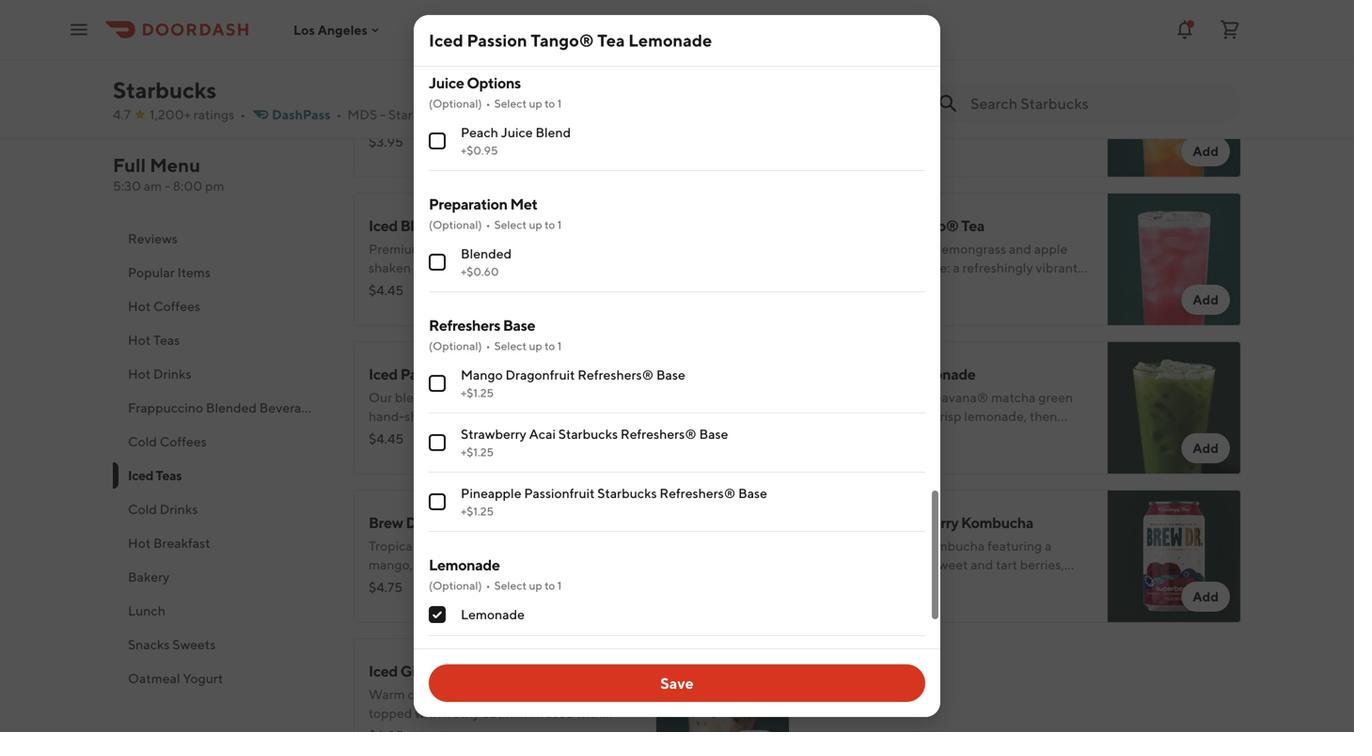 Task type: locate. For each thing, give the bounding box(es) containing it.
hand- up infused
[[820, 260, 856, 276]]

0 vertical spatial mango
[[461, 367, 503, 383]]

lemongrass inside iced green tea green tea blended with mint, lemongrass and lemon verbena, and given a good shake with ice. lightly flavored and oh-so-refreshing!
[[545, 93, 613, 108]]

tea—a
[[1047, 111, 1082, 127]]

1 for options
[[558, 97, 562, 110]]

to up good
[[545, 97, 555, 110]]

strawberry acai starbucks refreshers® base +$1.25
[[461, 427, 729, 459]]

(optional) for refreshers
[[429, 340, 482, 353]]

- right mds
[[380, 107, 386, 122]]

select for met
[[495, 218, 527, 231]]

teas for hot teas
[[153, 333, 180, 348]]

coffees
[[153, 299, 200, 314], [160, 434, 207, 450]]

of up oolong
[[918, 557, 931, 573]]

up inside lemonade (optional) • select up to 1
[[529, 580, 543, 593]]

0 horizontal spatial tango®
[[454, 366, 507, 383]]

save button
[[429, 665, 926, 703]]

cold left foam
[[587, 3, 616, 19]]

0 horizontal spatial black
[[426, 241, 458, 257]]

• inside preparation met (optional) • select up to 1
[[486, 218, 491, 231]]

kombucha inside the brew dr. island mango kombucha tropical treat for any time of year featuring mango, passionfruit and a touch of peruvian ginger juice. brewed with sencha green tea.
[[525, 514, 597, 532]]

tea
[[409, 93, 428, 108], [912, 93, 931, 108], [958, 130, 977, 146], [461, 241, 480, 257], [820, 279, 839, 294]]

iced for iced passion tango® tea lemonade
[[429, 30, 464, 50]]

cold inside button
[[128, 434, 157, 450]]

tea down the refreshers base (optional) • select up to 1
[[510, 366, 533, 383]]

2 horizontal spatial hibiscus,
[[885, 241, 936, 257]]

popular
[[128, 265, 175, 280]]

coffees inside button
[[153, 299, 200, 314]]

brew inside brew dr. superberry kombucha a light and fruity kombucha featuring a delightful blend of sweet and tart berries, hibiscus, and oolong tea.
[[820, 514, 855, 532]]

- inside full menu 5:30 am - 8:00 pm
[[165, 178, 170, 194]]

3 +$1.25 from the top
[[461, 505, 494, 518]]

mango
[[461, 367, 503, 383], [476, 514, 522, 532]]

0 vertical spatial tango®
[[531, 30, 594, 50]]

1 horizontal spatial blended
[[461, 246, 512, 262]]

1 horizontal spatial tango®
[[531, 30, 594, 50]]

+$0.60
[[461, 265, 499, 279]]

up inside juice options (optional) • select up to 1
[[529, 97, 543, 110]]

(optional) inside the refreshers base (optional) • select up to 1
[[429, 340, 482, 353]]

1 horizontal spatial premium
[[820, 93, 875, 108]]

beverages
[[259, 400, 322, 416]]

oatmilk
[[488, 663, 542, 681]]

2 vertical spatial refreshers®
[[660, 486, 736, 501]]

1 vertical spatial passion
[[852, 217, 903, 235]]

1 vertical spatial $4.45
[[369, 431, 404, 447]]

teas down cold coffees
[[156, 468, 182, 484]]

2 (optional) from the top
[[429, 218, 482, 231]]

featuring up tart
[[988, 539, 1043, 554]]

1 (optional) from the top
[[429, 97, 482, 110]]

dashpass •
[[272, 107, 342, 122]]

1 vertical spatial coffees
[[160, 434, 207, 450]]

up inside the refreshers base (optional) • select up to 1
[[529, 340, 543, 353]]

iced gingerbread oatmilk chai
[[369, 663, 575, 681]]

iced up our
[[369, 366, 398, 383]]

0 horizontal spatial blend
[[395, 390, 430, 406]]

pineapple
[[461, 486, 522, 501]]

dr. up treat
[[406, 514, 431, 532]]

premium
[[820, 93, 875, 108], [369, 241, 423, 257]]

(optional) inside preparation met (optional) • select up to 1
[[429, 218, 482, 231]]

drinks up frappuccino
[[153, 366, 192, 382]]

teas for iced teas
[[156, 468, 182, 484]]

am
[[144, 178, 162, 194]]

a
[[820, 241, 830, 257], [597, 279, 607, 294], [820, 539, 830, 554]]

distinguished,
[[369, 298, 453, 313]]

starbucks inside strawberry acai starbucks refreshers® base +$1.25
[[559, 427, 618, 442]]

1 vertical spatial drinks
[[160, 502, 198, 517]]

add for brew dr. superberry kombucha
[[1193, 589, 1219, 605]]

tea inside iced green tea green tea blended with mint, lemongrass and lemon verbena, and given a good shake with ice. lightly flavored and oh-so-refreshing!
[[409, 93, 428, 108]]

to for met
[[545, 218, 555, 231]]

green up the 'mds - starbucks • 1.5 mi'
[[401, 68, 442, 86]]

• down preparation
[[486, 218, 491, 231]]

iced left matcha
[[820, 366, 850, 383]]

1 kombucha from the left
[[525, 514, 597, 532]]

add
[[1193, 143, 1219, 159], [742, 292, 768, 308], [1193, 292, 1219, 308], [1193, 441, 1219, 456], [1193, 589, 1219, 605]]

0 items, open order cart image
[[1219, 18, 1242, 41]]

0 horizontal spatial brew
[[369, 514, 403, 532]]

1 horizontal spatial tea.
[[944, 576, 966, 592]]

brew up tropical
[[369, 514, 403, 532]]

starbucks for pineapple
[[598, 486, 657, 501]]

0 vertical spatial lemonade
[[506, 260, 565, 276]]

1 inside juice options (optional) • select up to 1
[[558, 97, 562, 110]]

0 vertical spatial blend
[[833, 241, 867, 257]]

hibiscus, inside brew dr. superberry kombucha a light and fruity kombucha featuring a delightful blend of sweet and tart berries, hibiscus, and oolong tea.
[[820, 576, 872, 592]]

lemonade (optional) • select up to 1
[[429, 557, 562, 593]]

featuring up peruvian
[[566, 539, 621, 554]]

tea inside iced passion tango® tea a blend of hibiscus, lemongrass and apple hand-shaken with ice: a refreshingly vibrant tea infused with the color of passion
[[820, 279, 839, 294]]

for inside iced black tea lemonade premium black tea sweetened just right, then shaken with refreshing lemonade and ice for this arnold palmer-inspired beverage. a distinguished, satisfying treat.
[[613, 260, 630, 276]]

kombucha
[[525, 514, 597, 532], [962, 514, 1034, 532]]

starbucks for mds
[[388, 107, 448, 122]]

blend inside iced passion tango® tea a blend of hibiscus, lemongrass and apple hand-shaken with ice: a refreshingly vibrant tea infused with the color of passion
[[833, 241, 867, 257]]

1 horizontal spatial dr.
[[858, 514, 882, 532]]

1 vertical spatial ice
[[593, 260, 611, 276]]

0 horizontal spatial just
[[551, 241, 573, 257]]

starbucks up lightly
[[388, 107, 448, 122]]

3 hot from the top
[[128, 366, 151, 382]]

good
[[533, 111, 564, 127]]

2 horizontal spatial passion
[[852, 217, 903, 235]]

and up the tea—a
[[1058, 93, 1080, 108]]

a
[[524, 111, 531, 127], [953, 260, 960, 276], [1045, 539, 1052, 554], [514, 557, 521, 573]]

2 featuring from the left
[[988, 539, 1043, 554]]

lemonade inside iced passion tango® tea lemonade our blend of hibiscus, lemongrass and apple hand-shaken with ice, lemonade and, of course, passion.
[[536, 366, 607, 383]]

a inside brew dr. superberry kombucha a light and fruity kombucha featuring a delightful blend of sweet and tart berries, hibiscus, and oolong tea.
[[1045, 539, 1052, 554]]

$3.95 for passion
[[820, 283, 855, 298]]

and up and,
[[572, 390, 594, 406]]

1 horizontal spatial kombucha
[[962, 514, 1034, 532]]

and inside iced black tea lemonade premium black tea sweetened just right, then shaken with refreshing lemonade and ice for this arnold palmer-inspired beverage. a distinguished, satisfying treat.
[[568, 260, 591, 276]]

to left create
[[914, 111, 927, 127]]

- right am
[[165, 178, 170, 194]]

$3.95 for green
[[369, 134, 403, 150]]

1 horizontal spatial featuring
[[988, 539, 1043, 554]]

base
[[503, 317, 535, 334], [657, 367, 686, 383], [700, 427, 729, 442], [739, 486, 768, 501]]

teas inside button
[[153, 333, 180, 348]]

None checkbox
[[429, 11, 446, 28], [429, 254, 446, 271], [429, 375, 446, 392], [429, 435, 446, 452], [429, 494, 446, 511], [429, 11, 446, 28], [429, 254, 446, 271], [429, 375, 446, 392], [429, 435, 446, 452], [429, 494, 446, 511]]

1 vertical spatial blended
[[206, 400, 257, 416]]

2 vertical spatial passion
[[401, 366, 451, 383]]

(optional) inside juice options (optional) • select up to 1
[[429, 97, 482, 110]]

black down create
[[923, 130, 955, 146]]

0 vertical spatial $4.45
[[369, 283, 404, 298]]

full menu 5:30 am - 8:00 pm
[[113, 154, 224, 194]]

1 horizontal spatial $3.95
[[820, 283, 855, 298]]

0 vertical spatial blended
[[461, 246, 512, 262]]

2 vertical spatial a
[[820, 539, 830, 554]]

shaken up rich
[[820, 111, 863, 127]]

light
[[833, 539, 860, 554]]

0 vertical spatial premium
[[820, 93, 875, 108]]

dr. up light
[[858, 514, 882, 532]]

up inside preparation met (optional) • select up to 1
[[529, 218, 543, 231]]

+$1.65
[[461, 23, 495, 36]]

tea up refreshingly
[[962, 217, 985, 235]]

select for options
[[495, 97, 527, 110]]

a for iced
[[820, 241, 830, 257]]

1 +$1.25 from the top
[[461, 387, 494, 400]]

1 $4.45 from the top
[[369, 283, 404, 298]]

and
[[616, 93, 638, 108], [1058, 93, 1080, 108], [463, 111, 486, 127], [488, 130, 511, 146], [846, 130, 868, 146], [1009, 241, 1032, 257], [568, 260, 591, 276], [572, 390, 594, 406], [862, 539, 885, 554], [488, 557, 511, 573], [971, 557, 994, 573], [875, 576, 897, 592]]

arnold
[[393, 279, 434, 294]]

add button for iced passion tango® tea
[[1182, 285, 1231, 315]]

0 horizontal spatial sweetened
[[482, 241, 548, 257]]

tango® down the refreshers base (optional) • select up to 1
[[454, 366, 507, 383]]

drinks inside 'button'
[[160, 502, 198, 517]]

select down the met
[[495, 218, 527, 231]]

0 horizontal spatial juice
[[429, 74, 464, 92]]

iced inside iced passion tango® tea lemonade our blend of hibiscus, lemongrass and apple hand-shaken with ice, lemonade and, of course, passion.
[[369, 366, 398, 383]]

lightly
[[392, 130, 434, 146]]

1 up dragonfruit
[[558, 340, 562, 353]]

base inside strawberry acai starbucks refreshers® base +$1.25
[[700, 427, 729, 442]]

• down any
[[486, 580, 491, 593]]

2 brew from the left
[[820, 514, 855, 532]]

dragonfruit
[[506, 367, 575, 383]]

with down the options
[[483, 93, 509, 108]]

add for iced passion tango® tea
[[1193, 292, 1219, 308]]

hibiscus, inside iced passion tango® tea a blend of hibiscus, lemongrass and apple hand-shaken with ice: a refreshingly vibrant tea infused with the color of passion
[[885, 241, 936, 257]]

notification bell image
[[1174, 18, 1197, 41]]

0 horizontal spatial $3.95
[[369, 134, 403, 150]]

hot down hot teas
[[128, 366, 151, 382]]

lemonade up the 'acai'
[[502, 409, 562, 424]]

+$1.25 inside mango dragonfruit refreshers® base +$1.25
[[461, 387, 494, 400]]

add button for iced black tea lemonade
[[731, 285, 779, 315]]

course,
[[369, 428, 412, 443]]

lemonade up brewed
[[429, 557, 500, 574]]

dr.
[[406, 514, 431, 532], [858, 514, 882, 532]]

brew for brew dr. superberry kombucha
[[820, 514, 855, 532]]

tea left infused
[[820, 279, 839, 294]]

0 horizontal spatial hibiscus,
[[447, 390, 499, 406]]

mango dragonfruit refreshers® base +$1.25
[[461, 367, 686, 400]]

shaken inside premium black tea sweetened just right and shaken with ice to create an ideal iced tea—a rich and flavorful black tea journey awaits you.
[[820, 111, 863, 127]]

None checkbox
[[429, 133, 446, 150]]

0 horizontal spatial premium
[[369, 241, 423, 257]]

iced down the sugar
[[429, 30, 464, 50]]

iced for iced gingerbread oatmilk chai
[[369, 663, 398, 681]]

4 up from the top
[[529, 580, 543, 593]]

tea inside iced passion tango® tea a blend of hibiscus, lemongrass and apple hand-shaken with ice: a refreshingly vibrant tea infused with the color of passion
[[962, 217, 985, 235]]

lemonade up inspired
[[506, 260, 565, 276]]

select
[[495, 97, 527, 110], [495, 218, 527, 231], [495, 340, 527, 353], [495, 580, 527, 593]]

0 horizontal spatial blended
[[206, 400, 257, 416]]

0 vertical spatial +$1.25
[[461, 387, 494, 400]]

iced inside iced black tea lemonade premium black tea sweetened just right, then shaken with refreshing lemonade and ice for this arnold palmer-inspired beverage. a distinguished, satisfying treat.
[[369, 217, 398, 235]]

blended
[[431, 93, 481, 108]]

1 tea. from the left
[[604, 576, 626, 592]]

brew for brew dr. island mango kombucha
[[369, 514, 403, 532]]

0 horizontal spatial apple
[[597, 390, 631, 406]]

hot teas button
[[113, 324, 331, 358]]

a right ice:
[[953, 260, 960, 276]]

iced black tea image
[[1108, 44, 1242, 178]]

select down touch
[[495, 580, 527, 593]]

1 vertical spatial +$1.25
[[461, 446, 494, 459]]

+$1.25 up ice,
[[461, 387, 494, 400]]

of right and,
[[593, 409, 605, 424]]

and inside iced passion tango® tea lemonade our blend of hibiscus, lemongrass and apple hand-shaken with ice, lemonade and, of course, passion.
[[572, 390, 594, 406]]

$4.45 down our
[[369, 431, 404, 447]]

1 horizontal spatial just
[[1002, 93, 1024, 108]]

Item Search search field
[[971, 93, 1227, 114]]

0 vertical spatial teas
[[153, 333, 180, 348]]

0 horizontal spatial -
[[165, 178, 170, 194]]

of up 'passion.'
[[432, 390, 444, 406]]

oatmeal
[[128, 671, 180, 687]]

juice options group
[[429, 72, 926, 171]]

to inside the refreshers base (optional) • select up to 1
[[545, 340, 555, 353]]

iced for iced black tea lemonade premium black tea sweetened just right, then shaken with refreshing lemonade and ice for this arnold palmer-inspired beverage. a distinguished, satisfying treat.
[[369, 217, 398, 235]]

$4.75
[[369, 580, 403, 596]]

passion for iced passion tango® tea lemonade our blend of hibiscus, lemongrass and apple hand-shaken with ice, lemonade and, of course, passion.
[[401, 366, 451, 383]]

mango up time
[[476, 514, 522, 532]]

0 vertical spatial sweetened
[[934, 93, 1000, 108]]

1 horizontal spatial hibiscus,
[[820, 576, 872, 592]]

tea down preparation
[[440, 217, 463, 235]]

tea inside 'dialog'
[[598, 30, 625, 50]]

1 vertical spatial blend
[[395, 390, 430, 406]]

+$1.25 for pineapple
[[461, 505, 494, 518]]

3 up from the top
[[529, 340, 543, 353]]

2 vertical spatial black
[[426, 241, 458, 257]]

2 select from the top
[[495, 218, 527, 231]]

a up berries,
[[1045, 539, 1052, 554]]

0 vertical spatial just
[[1002, 93, 1024, 108]]

1 vertical spatial a
[[597, 279, 607, 294]]

1 vertical spatial hibiscus,
[[447, 390, 499, 406]]

0 vertical spatial for
[[613, 260, 630, 276]]

lemonade down the met
[[466, 217, 537, 235]]

lemongrass
[[545, 93, 613, 108], [939, 241, 1007, 257], [501, 390, 569, 406]]

1 vertical spatial refreshers®
[[621, 427, 697, 442]]

kombucha up tart
[[962, 514, 1034, 532]]

add for iced black tea lemonade
[[742, 292, 768, 308]]

starbucks inside pineapple passionfruit starbucks refreshers® base +$1.25
[[598, 486, 657, 501]]

3 1 from the top
[[558, 340, 562, 353]]

1 vertical spatial for
[[450, 539, 467, 554]]

up down touch
[[529, 580, 543, 593]]

color
[[941, 279, 971, 294]]

+$1.25 down pineapple
[[461, 505, 494, 518]]

hot inside button
[[128, 366, 151, 382]]

cold up "iced teas"
[[128, 434, 157, 450]]

and up refreshingly
[[1009, 241, 1032, 257]]

• left mds
[[336, 107, 342, 122]]

1 vertical spatial hand-
[[369, 409, 405, 424]]

0 horizontal spatial passion
[[401, 366, 451, 383]]

iced black tea lemonade premium black tea sweetened just right, then shaken with refreshing lemonade and ice for this arnold palmer-inspired beverage. a distinguished, satisfying treat.
[[369, 217, 637, 313]]

1 horizontal spatial ice
[[894, 111, 912, 127]]

1 select from the top
[[495, 97, 527, 110]]

2 vertical spatial blend
[[881, 557, 916, 573]]

2 up from the top
[[529, 218, 543, 231]]

hot for hot teas
[[128, 333, 151, 348]]

0 vertical spatial ice
[[894, 111, 912, 127]]

$4.45 for passion
[[369, 431, 404, 447]]

2 tea. from the left
[[944, 576, 966, 592]]

tea. inside brew dr. superberry kombucha a light and fruity kombucha featuring a delightful blend of sweet and tart berries, hibiscus, and oolong tea.
[[944, 576, 966, 592]]

angeles
[[318, 22, 368, 37]]

tea for iced passion tango® tea a blend of hibiscus, lemongrass and apple hand-shaken with ice: a refreshingly vibrant tea infused with the color of passion
[[962, 217, 985, 235]]

blended inside preparation met group
[[461, 246, 512, 262]]

2 $4.45 from the top
[[369, 431, 404, 447]]

tea down foam
[[598, 30, 625, 50]]

lemongrass inside iced passion tango® tea a blend of hibiscus, lemongrass and apple hand-shaken with ice: a refreshingly vibrant tea infused with the color of passion
[[939, 241, 1007, 257]]

0 vertical spatial passion
[[467, 30, 528, 50]]

brew up light
[[820, 514, 855, 532]]

starbucks for strawberry
[[559, 427, 618, 442]]

tango® for iced passion tango® tea lemonade our blend of hibiscus, lemongrass and apple hand-shaken with ice, lemonade and, of course, passion.
[[454, 366, 507, 383]]

hibiscus, down delightful
[[820, 576, 872, 592]]

4 (optional) from the top
[[429, 580, 482, 593]]

1 vertical spatial juice
[[501, 125, 533, 140]]

island
[[433, 514, 473, 532]]

lemonade
[[629, 30, 713, 50], [466, 217, 537, 235], [536, 366, 607, 383], [905, 366, 976, 383], [429, 557, 500, 574], [461, 607, 525, 623]]

tea. down peruvian
[[604, 576, 626, 592]]

a down mint,
[[524, 111, 531, 127]]

1 brew from the left
[[369, 514, 403, 532]]

apple inside iced passion tango® tea lemonade our blend of hibiscus, lemongrass and apple hand-shaken with ice, lemonade and, of course, passion.
[[597, 390, 631, 406]]

to inside juice options (optional) • select up to 1
[[545, 97, 555, 110]]

flavored
[[436, 130, 485, 146]]

coffees inside button
[[160, 434, 207, 450]]

1 horizontal spatial juice
[[501, 125, 533, 140]]

1 featuring from the left
[[566, 539, 621, 554]]

2 vertical spatial cold
[[128, 502, 157, 517]]

kombucha inside brew dr. superberry kombucha a light and fruity kombucha featuring a delightful blend of sweet and tart berries, hibiscus, and oolong tea.
[[962, 514, 1034, 532]]

of left year
[[523, 539, 536, 554]]

to
[[545, 97, 555, 110], [914, 111, 927, 127], [545, 218, 555, 231], [545, 340, 555, 353], [545, 580, 555, 593]]

iced for iced teas
[[128, 468, 153, 484]]

peach
[[461, 125, 499, 140]]

to down touch
[[545, 580, 555, 593]]

of up infused
[[870, 241, 882, 257]]

just up ideal
[[1002, 93, 1024, 108]]

passion for iced passion tango® tea a blend of hibiscus, lemongrass and apple hand-shaken with ice: a refreshingly vibrant tea infused with the color of passion
[[852, 217, 903, 235]]

superberry
[[885, 514, 959, 532]]

refreshers® inside strawberry acai starbucks refreshers® base +$1.25
[[621, 427, 697, 442]]

hot inside button
[[128, 333, 151, 348]]

(optional) down refreshers
[[429, 340, 482, 353]]

for
[[613, 260, 630, 276], [450, 539, 467, 554]]

2 vertical spatial lemongrass
[[501, 390, 569, 406]]

lemongrass for iced passion tango® tea
[[939, 241, 1007, 257]]

1 vertical spatial just
[[551, 241, 573, 257]]

right,
[[575, 241, 607, 257]]

coffees down frappuccino
[[160, 434, 207, 450]]

hot teas
[[128, 333, 180, 348]]

select inside preparation met (optional) • select up to 1
[[495, 218, 527, 231]]

shake
[[567, 111, 602, 127]]

and right light
[[862, 539, 885, 554]]

• left "1.5" at left top
[[456, 107, 461, 122]]

a inside brew dr. superberry kombucha a light and fruity kombucha featuring a delightful blend of sweet and tart berries, hibiscus, and oolong tea.
[[820, 539, 830, 554]]

iced matcha lemonade image
[[1108, 342, 1242, 475]]

0 vertical spatial drinks
[[153, 366, 192, 382]]

1 vertical spatial $3.95
[[820, 283, 855, 298]]

ideal
[[987, 111, 1016, 127]]

hot up bakery
[[128, 536, 151, 551]]

passionfruit
[[524, 486, 595, 501]]

with inside premium black tea sweetened just right and shaken with ice to create an ideal iced tea—a rich and flavorful black tea journey awaits you.
[[865, 111, 892, 127]]

mi
[[488, 107, 502, 122]]

1 horizontal spatial hand-
[[820, 260, 856, 276]]

refreshers® inside mango dragonfruit refreshers® base +$1.25
[[578, 367, 654, 383]]

tea.
[[604, 576, 626, 592], [944, 576, 966, 592]]

matcha
[[852, 366, 902, 383]]

4 hot from the top
[[128, 536, 151, 551]]

iced up lemon
[[369, 68, 398, 86]]

hand- up course,
[[369, 409, 405, 424]]

0 vertical spatial apple
[[1035, 241, 1068, 257]]

just left right, at left
[[551, 241, 573, 257]]

0 vertical spatial hibiscus,
[[885, 241, 936, 257]]

+$1.25
[[461, 387, 494, 400], [461, 446, 494, 459], [461, 505, 494, 518]]

2 hot from the top
[[128, 333, 151, 348]]

dr. inside the brew dr. island mango kombucha tropical treat for any time of year featuring mango, passionfruit and a touch of peruvian ginger juice. brewed with sencha green tea.
[[406, 514, 431, 532]]

1 horizontal spatial passion
[[467, 30, 528, 50]]

blended down hot drinks button
[[206, 400, 257, 416]]

chai
[[544, 663, 575, 681]]

touch
[[523, 557, 558, 573]]

2 +$1.25 from the top
[[461, 446, 494, 459]]

inspired
[[485, 279, 533, 294]]

base inside the refreshers base (optional) • select up to 1
[[503, 317, 535, 334]]

2 vertical spatial +$1.25
[[461, 505, 494, 518]]

select inside juice options (optional) • select up to 1
[[495, 97, 527, 110]]

1 hot from the top
[[128, 299, 151, 314]]

pm
[[205, 178, 224, 194]]

1 vertical spatial teas
[[156, 468, 182, 484]]

2 1 from the top
[[558, 218, 562, 231]]

1 horizontal spatial -
[[380, 107, 386, 122]]

+$1.25 inside strawberry acai starbucks refreshers® base +$1.25
[[461, 446, 494, 459]]

with up the
[[902, 260, 928, 276]]

1 vertical spatial sweetened
[[482, 241, 548, 257]]

kombucha up year
[[525, 514, 597, 532]]

1 1 from the top
[[558, 97, 562, 110]]

fruity
[[888, 539, 920, 554]]

1 dr. from the left
[[406, 514, 431, 532]]

juice.
[[410, 576, 441, 592]]

lemonade inside iced black tea lemonade premium black tea sweetened just right, then shaken with refreshing lemonade and ice for this arnold palmer-inspired beverage. a distinguished, satisfying treat.
[[466, 217, 537, 235]]

1 inside the refreshers base (optional) • select up to 1
[[558, 340, 562, 353]]

1 horizontal spatial brew
[[820, 514, 855, 532]]

0 vertical spatial a
[[820, 241, 830, 257]]

0 vertical spatial hand-
[[820, 260, 856, 276]]

1 horizontal spatial black
[[878, 93, 910, 108]]

save
[[661, 675, 694, 693]]

lemongrass down dragonfruit
[[501, 390, 569, 406]]

juice inside the peach juice blend +$0.95
[[501, 125, 533, 140]]

4 select from the top
[[495, 580, 527, 593]]

cold inside 'button'
[[128, 502, 157, 517]]

3 select from the top
[[495, 340, 527, 353]]

1 vertical spatial lemonade
[[502, 409, 562, 424]]

0 horizontal spatial tea.
[[604, 576, 626, 592]]

(optional) down preparation
[[429, 218, 482, 231]]

1 vertical spatial mango
[[476, 514, 522, 532]]

0 horizontal spatial featuring
[[566, 539, 621, 554]]

iced inside 'dialog'
[[429, 30, 464, 50]]

4 1 from the top
[[558, 580, 562, 593]]

black
[[878, 93, 910, 108], [923, 130, 955, 146], [426, 241, 458, 257]]

1 vertical spatial premium
[[369, 241, 423, 257]]

+$0.95
[[461, 144, 498, 157]]

• down refreshers
[[486, 340, 491, 353]]

1 horizontal spatial apple
[[1035, 241, 1068, 257]]

1 up from the top
[[529, 97, 543, 110]]

apple
[[1035, 241, 1068, 257], [597, 390, 631, 406]]

1 vertical spatial cold
[[128, 434, 157, 450]]

2 dr. from the left
[[858, 514, 882, 532]]

1 inside preparation met (optional) • select up to 1
[[558, 218, 562, 231]]

0 vertical spatial refreshers®
[[578, 367, 654, 383]]

1 inside lemonade (optional) • select up to 1
[[558, 580, 562, 593]]

tea up verbena,
[[409, 93, 428, 108]]

brew inside the brew dr. island mango kombucha tropical treat for any time of year featuring mango, passionfruit and a touch of peruvian ginger juice. brewed with sencha green tea.
[[369, 514, 403, 532]]

just
[[1002, 93, 1024, 108], [551, 241, 573, 257]]

0 horizontal spatial ice
[[593, 260, 611, 276]]

2 vertical spatial hibiscus,
[[820, 576, 872, 592]]

iced left black
[[369, 217, 398, 235]]

hot down the popular
[[128, 299, 151, 314]]

up down the met
[[529, 218, 543, 231]]

1 vertical spatial lemongrass
[[939, 241, 1007, 257]]

1 vertical spatial tango®
[[906, 217, 959, 235]]

our
[[369, 390, 392, 406]]

sweet
[[933, 557, 969, 573]]

juice left so-
[[501, 125, 533, 140]]

1 for base
[[558, 340, 562, 353]]

3 (optional) from the top
[[429, 340, 482, 353]]

starbucks
[[113, 77, 217, 103], [388, 107, 448, 122], [559, 427, 618, 442], [598, 486, 657, 501]]

refreshers base (optional) • select up to 1
[[429, 317, 562, 353]]

tango® up ice:
[[906, 217, 959, 235]]

passion down the sugar
[[467, 30, 528, 50]]

featuring
[[566, 539, 621, 554], [988, 539, 1043, 554]]

1 vertical spatial black
[[923, 130, 955, 146]]

tango® inside iced passion tango® tea a blend of hibiscus, lemongrass and apple hand-shaken with ice: a refreshingly vibrant tea infused with the color of passion
[[906, 217, 959, 235]]

lemonade inside lemonade (optional) • select up to 1
[[429, 557, 500, 574]]

just inside premium black tea sweetened just right and shaken with ice to create an ideal iced tea—a rich and flavorful black tea journey awaits you.
[[1002, 93, 1024, 108]]

with up flavorful
[[865, 111, 892, 127]]

base inside mango dragonfruit refreshers® base +$1.25
[[657, 367, 686, 383]]

passion inside iced passion tango® tea lemonade our blend of hibiscus, lemongrass and apple hand-shaken with ice, lemonade and, of course, passion.
[[401, 366, 451, 383]]

passion inside iced passion tango® tea a blend of hibiscus, lemongrass and apple hand-shaken with ice: a refreshingly vibrant tea infused with the color of passion
[[852, 217, 903, 235]]

oh-
[[513, 130, 534, 146]]

0 horizontal spatial for
[[450, 539, 467, 554]]

teas
[[153, 333, 180, 348], [156, 468, 182, 484]]

0 vertical spatial $3.95
[[369, 134, 403, 150]]

cold drinks
[[128, 502, 198, 517]]

teas down hot coffees on the left top of the page
[[153, 333, 180, 348]]

passion.
[[415, 428, 462, 443]]

sweetened up inspired
[[482, 241, 548, 257]]

options
[[467, 74, 521, 92]]

+$1.25 down strawberry
[[461, 446, 494, 459]]

and down right, at left
[[568, 260, 591, 276]]

iced green tea image
[[657, 44, 790, 178]]

1 up good
[[558, 97, 562, 110]]

mango inside mango dragonfruit refreshers® base +$1.25
[[461, 367, 503, 383]]

up up good
[[529, 97, 543, 110]]

0 vertical spatial cold
[[587, 3, 616, 19]]

for up passionfruit
[[450, 539, 467, 554]]

0 vertical spatial black
[[878, 93, 910, 108]]

flavorful
[[871, 130, 921, 146]]

passion inside 'dialog'
[[467, 30, 528, 50]]

1 horizontal spatial for
[[613, 260, 630, 276]]

2 kombucha from the left
[[962, 514, 1034, 532]]

0 vertical spatial coffees
[[153, 299, 200, 314]]

blend
[[833, 241, 867, 257], [395, 390, 430, 406], [881, 557, 916, 573]]

preparation
[[429, 195, 508, 213]]

iced for iced matcha lemonade
[[820, 366, 850, 383]]

coffees for cold coffees
[[160, 434, 207, 450]]

up for base
[[529, 340, 543, 353]]

iced inside iced passion tango® tea a blend of hibiscus, lemongrass and apple hand-shaken with ice: a refreshingly vibrant tea infused with the color of passion
[[820, 217, 850, 235]]

$3.95 left the
[[820, 283, 855, 298]]



Task type: describe. For each thing, give the bounding box(es) containing it.
and right rich
[[846, 130, 868, 146]]

up for met
[[529, 218, 543, 231]]

to inside premium black tea sweetened just right and shaken with ice to create an ideal iced tea—a rich and flavorful black tea journey awaits you.
[[914, 111, 927, 127]]

tea for iced passion tango® tea lemonade our blend of hibiscus, lemongrass and apple hand-shaken with ice, lemonade and, of course, passion.
[[510, 366, 533, 383]]

lemonade inside iced passion tango® tea lemonade our blend of hibiscus, lemongrass and apple hand-shaken with ice, lemonade and, of course, passion.
[[502, 409, 562, 424]]

2 horizontal spatial black
[[923, 130, 955, 146]]

refreshers base group
[[429, 315, 926, 533]]

journey
[[980, 130, 1025, 146]]

premium inside iced black tea lemonade premium black tea sweetened just right, then shaken with refreshing lemonade and ice for this arnold palmer-inspired beverage. a distinguished, satisfying treat.
[[369, 241, 423, 257]]

dashpass
[[272, 107, 331, 122]]

iced passion tango® tea lemonade our blend of hibiscus, lemongrass and apple hand-shaken with ice, lemonade and, of course, passion.
[[369, 366, 631, 443]]

with inside iced black tea lemonade premium black tea sweetened just right, then shaken with refreshing lemonade and ice for this arnold palmer-inspired beverage. a distinguished, satisfying treat.
[[414, 260, 440, 276]]

iced matcha lemonade
[[820, 366, 976, 383]]

shaken inside iced black tea lemonade premium black tea sweetened just right, then shaken with refreshing lemonade and ice for this arnold palmer-inspired beverage. a distinguished, satisfying treat.
[[369, 260, 411, 276]]

cream
[[544, 3, 584, 19]]

apple inside iced passion tango® tea a blend of hibiscus, lemongrass and apple hand-shaken with ice: a refreshingly vibrant tea infused with the color of passion
[[1035, 241, 1068, 257]]

acai
[[529, 427, 556, 442]]

hand- inside iced passion tango® tea lemonade our blend of hibiscus, lemongrass and apple hand-shaken with ice, lemonade and, of course, passion.
[[369, 409, 405, 424]]

with left the
[[889, 279, 915, 294]]

lemonade right matcha
[[905, 366, 976, 383]]

full
[[113, 154, 146, 176]]

coffees for hot coffees
[[153, 299, 200, 314]]

hot for hot coffees
[[128, 299, 151, 314]]

palmer-
[[437, 279, 485, 294]]

tea. inside the brew dr. island mango kombucha tropical treat for any time of year featuring mango, passionfruit and a touch of peruvian ginger juice. brewed with sencha green tea.
[[604, 576, 626, 592]]

los
[[294, 22, 315, 37]]

tea inside iced black tea lemonade premium black tea sweetened just right, then shaken with refreshing lemonade and ice for this arnold palmer-inspired beverage. a distinguished, satisfying treat.
[[461, 241, 480, 257]]

with inside the brew dr. island mango kombucha tropical treat for any time of year featuring mango, passionfruit and a touch of peruvian ginger juice. brewed with sencha green tea.
[[493, 576, 519, 592]]

hot for hot breakfast
[[128, 536, 151, 551]]

sugar
[[461, 3, 496, 19]]

passion
[[988, 279, 1033, 294]]

juice inside juice options (optional) • select up to 1
[[429, 74, 464, 92]]

blend inside iced passion tango® tea lemonade our blend of hibiscus, lemongrass and apple hand-shaken with ice, lemonade and, of course, passion.
[[395, 390, 430, 406]]

(optional) for juice
[[429, 97, 482, 110]]

iced
[[1019, 111, 1044, 127]]

cold for cold coffees
[[128, 434, 157, 450]]

iced passion tango® tea lemonade dialog
[[414, 0, 941, 718]]

lemon
[[369, 111, 406, 127]]

tea down an
[[958, 130, 977, 146]]

satisfying
[[455, 298, 512, 313]]

so-
[[534, 130, 553, 146]]

and inside the brew dr. island mango kombucha tropical treat for any time of year featuring mango, passionfruit and a touch of peruvian ginger juice. brewed with sencha green tea.
[[488, 557, 511, 573]]

hot coffees button
[[113, 290, 331, 324]]

0 vertical spatial green
[[401, 68, 442, 86]]

$4.45 for black
[[369, 283, 404, 298]]

sweets
[[172, 637, 216, 653]]

pineapple passionfruit starbucks refreshers® base +$1.25
[[461, 486, 768, 518]]

starbucks up 1,200+
[[113, 77, 217, 103]]

frappuccino
[[128, 400, 203, 416]]

lunch
[[128, 604, 166, 619]]

breakfast
[[153, 536, 210, 551]]

1,200+ ratings •
[[150, 107, 246, 122]]

treat
[[419, 539, 448, 554]]

frappuccino blended beverages
[[128, 400, 322, 416]]

(optional) inside lemonade (optional) • select up to 1
[[429, 580, 482, 593]]

ice inside premium black tea sweetened just right and shaken with ice to create an ideal iced tea—a rich and flavorful black tea journey awaits you.
[[894, 111, 912, 127]]

tango® for iced passion tango® tea a blend of hibiscus, lemongrass and apple hand-shaken with ice: a refreshingly vibrant tea infused with the color of passion
[[906, 217, 959, 235]]

brewed
[[444, 576, 490, 592]]

ice:
[[930, 260, 951, 276]]

• right ratings
[[240, 107, 246, 122]]

featuring inside the brew dr. island mango kombucha tropical treat for any time of year featuring mango, passionfruit and a touch of peruvian ginger juice. brewed with sencha green tea.
[[566, 539, 621, 554]]

mango inside the brew dr. island mango kombucha tropical treat for any time of year featuring mango, passionfruit and a touch of peruvian ginger juice. brewed with sencha green tea.
[[476, 514, 522, 532]]

to inside lemonade (optional) • select up to 1
[[545, 580, 555, 593]]

hot breakfast
[[128, 536, 210, 551]]

dr. for island
[[406, 514, 431, 532]]

shaken inside iced passion tango® tea lemonade our blend of hibiscus, lemongrass and apple hand-shaken with ice, lemonade and, of course, passion.
[[405, 409, 447, 424]]

tea inside iced green tea green tea blended with mint, lemongrass and lemon verbena, and given a good shake with ice. lightly flavored and oh-so-refreshing!
[[445, 68, 468, 86]]

black inside iced black tea lemonade premium black tea sweetened just right, then shaken with refreshing lemonade and ice for this arnold palmer-inspired beverage. a distinguished, satisfying treat.
[[426, 241, 458, 257]]

reviews button
[[113, 222, 331, 256]]

met
[[510, 195, 538, 213]]

shaken inside iced passion tango® tea a blend of hibiscus, lemongrass and apple hand-shaken with ice: a refreshingly vibrant tea infused with the color of passion
[[856, 260, 899, 276]]

cold inside sugar cookie cream cold foam +$1.65
[[587, 3, 616, 19]]

iced black tea lemonade image
[[657, 193, 790, 326]]

and left oolong
[[875, 576, 897, 592]]

and inside iced passion tango® tea a blend of hibiscus, lemongrass and apple hand-shaken with ice: a refreshingly vibrant tea infused with the color of passion
[[1009, 241, 1032, 257]]

iced pumpkin cream chai tea latte image
[[657, 0, 790, 29]]

1 for met
[[558, 218, 562, 231]]

create
[[929, 111, 967, 127]]

refreshers® for acai
[[621, 427, 697, 442]]

blended +$0.60
[[461, 246, 512, 279]]

oatmeal yogurt
[[128, 671, 223, 687]]

iced for iced passion tango® tea a blend of hibiscus, lemongrass and apple hand-shaken with ice: a refreshingly vibrant tea infused with the color of passion
[[820, 217, 850, 235]]

mint,
[[512, 93, 543, 108]]

iced for iced passion tango® tea lemonade our blend of hibiscus, lemongrass and apple hand-shaken with ice, lemonade and, of course, passion.
[[369, 366, 398, 383]]

and up refreshing!
[[616, 93, 638, 108]]

refreshers® for passionfruit
[[660, 486, 736, 501]]

lemonade group
[[429, 555, 926, 637]]

vibrant
[[1036, 260, 1079, 276]]

iced for iced green tea green tea blended with mint, lemongrass and lemon verbena, and given a good shake with ice. lightly flavored and oh-so-refreshing!
[[369, 68, 398, 86]]

passion for iced passion tango® tea lemonade
[[467, 30, 528, 50]]

tea inside iced black tea lemonade premium black tea sweetened just right, then shaken with refreshing lemonade and ice for this arnold palmer-inspired beverage. a distinguished, satisfying treat.
[[440, 217, 463, 235]]

lemonade inside iced black tea lemonade premium black tea sweetened just right, then shaken with refreshing lemonade and ice for this arnold palmer-inspired beverage. a distinguished, satisfying treat.
[[506, 260, 565, 276]]

berries,
[[1021, 557, 1065, 573]]

brew dr. island mango kombucha image
[[657, 490, 790, 624]]

popular items
[[128, 265, 211, 280]]

select for base
[[495, 340, 527, 353]]

a for brew
[[820, 539, 830, 554]]

this
[[369, 279, 391, 294]]

popular items button
[[113, 256, 331, 290]]

oatmeal yogurt button
[[113, 662, 331, 696]]

to for options
[[545, 97, 555, 110]]

verbena,
[[409, 111, 461, 127]]

iced passion tango® tea lemonade image
[[657, 342, 790, 475]]

reviews
[[128, 231, 178, 247]]

ice.
[[369, 130, 389, 146]]

bakery button
[[113, 561, 331, 595]]

iced passion tango® tea image
[[1108, 193, 1242, 326]]

1,200+
[[150, 107, 191, 122]]

premium black tea sweetened just right and shaken with ice to create an ideal iced tea—a rich and flavorful black tea journey awaits you.
[[820, 93, 1093, 146]]

cold coffees button
[[113, 425, 331, 459]]

base inside pineapple passionfruit starbucks refreshers® base +$1.25
[[739, 486, 768, 501]]

select inside lemonade (optional) • select up to 1
[[495, 580, 527, 593]]

just inside iced black tea lemonade premium black tea sweetened just right, then shaken with refreshing lemonade and ice for this arnold palmer-inspired beverage. a distinguished, satisfying treat.
[[551, 241, 573, 257]]

hot breakfast button
[[113, 527, 331, 561]]

to for base
[[545, 340, 555, 353]]

hand- inside iced passion tango® tea a blend of hibiscus, lemongrass and apple hand-shaken with ice: a refreshingly vibrant tea infused with the color of passion
[[820, 260, 856, 276]]

blend
[[536, 125, 571, 140]]

tango® for iced passion tango® tea lemonade
[[531, 30, 594, 50]]

ginger
[[369, 576, 407, 592]]

preparation met group
[[429, 194, 926, 293]]

of down year
[[560, 557, 573, 573]]

blend inside brew dr. superberry kombucha a light and fruity kombucha featuring a delightful blend of sweet and tart berries, hibiscus, and oolong tea.
[[881, 557, 916, 573]]

then
[[609, 241, 637, 257]]

dr. for superberry
[[858, 514, 882, 532]]

infused
[[842, 279, 886, 294]]

brew dr. superberry kombucha image
[[1108, 490, 1242, 624]]

any
[[470, 539, 491, 554]]

a inside the brew dr. island mango kombucha tropical treat for any time of year featuring mango, passionfruit and a touch of peruvian ginger juice. brewed with sencha green tea.
[[514, 557, 521, 573]]

hot coffees
[[128, 299, 200, 314]]

for inside the brew dr. island mango kombucha tropical treat for any time of year featuring mango, passionfruit and a touch of peruvian ginger juice. brewed with sencha green tea.
[[450, 539, 467, 554]]

of right color
[[973, 279, 985, 294]]

frappuccino blended beverages button
[[113, 391, 331, 425]]

lemonade down foam
[[629, 30, 713, 50]]

lemongrass inside iced passion tango® tea lemonade our blend of hibiscus, lemongrass and apple hand-shaken with ice, lemonade and, of course, passion.
[[501, 390, 569, 406]]

black
[[401, 217, 437, 235]]

add button for iced matcha lemonade
[[1182, 434, 1231, 464]]

green
[[567, 576, 601, 592]]

a inside iced black tea lemonade premium black tea sweetened just right, then shaken with refreshing lemonade and ice for this arnold palmer-inspired beverage. a distinguished, satisfying treat.
[[597, 279, 607, 294]]

hot for hot drinks
[[128, 366, 151, 382]]

• inside lemonade (optional) • select up to 1
[[486, 580, 491, 593]]

year
[[538, 539, 564, 554]]

an
[[970, 111, 984, 127]]

(optional) for preparation
[[429, 218, 482, 231]]

lemongrass for iced green tea
[[545, 93, 613, 108]]

with right shake
[[604, 111, 631, 127]]

add button for brew dr. superberry kombucha
[[1182, 582, 1231, 613]]

open menu image
[[68, 18, 90, 41]]

up for options
[[529, 97, 543, 110]]

of inside brew dr. superberry kombucha a light and fruity kombucha featuring a delightful blend of sweet and tart berries, hibiscus, and oolong tea.
[[918, 557, 931, 573]]

blended inside the frappuccino blended beverages button
[[206, 400, 257, 416]]

and left 'mi'
[[463, 111, 486, 127]]

drinks for cold drinks
[[160, 502, 198, 517]]

los angeles button
[[294, 22, 383, 37]]

passionfruit
[[416, 557, 486, 573]]

premium inside premium black tea sweetened just right and shaken with ice to create an ideal iced tea—a rich and flavorful black tea journey awaits you.
[[820, 93, 875, 108]]

iced gingerbread oatmilk chai image
[[657, 639, 790, 733]]

drinks for hot drinks
[[153, 366, 192, 382]]

snacks sweets
[[128, 637, 216, 653]]

add item to cart image
[[742, 731, 768, 733]]

right
[[1027, 93, 1055, 108]]

cold for cold drinks
[[128, 502, 157, 517]]

peruvian
[[575, 557, 628, 573]]

iced green tea lemonade image
[[1108, 0, 1242, 29]]

featuring inside brew dr. superberry kombucha a light and fruity kombucha featuring a delightful blend of sweet and tart berries, hibiscus, and oolong tea.
[[988, 539, 1043, 554]]

sweetened inside premium black tea sweetened just right and shaken with ice to create an ideal iced tea—a rich and flavorful black tea journey awaits you.
[[934, 93, 1000, 108]]

ice inside iced black tea lemonade premium black tea sweetened just right, then shaken with refreshing lemonade and ice for this arnold palmer-inspired beverage. a distinguished, satisfying treat.
[[593, 260, 611, 276]]

a inside iced passion tango® tea a blend of hibiscus, lemongrass and apple hand-shaken with ice: a refreshingly vibrant tea infused with the color of passion
[[953, 260, 960, 276]]

preparation met (optional) • select up to 1
[[429, 195, 562, 231]]

0 vertical spatial -
[[380, 107, 386, 122]]

brew dr. island mango kombucha tropical treat for any time of year featuring mango, passionfruit and a touch of peruvian ginger juice. brewed with sencha green tea.
[[369, 514, 628, 592]]

oolong
[[900, 576, 942, 592]]

tea for iced passion tango® tea lemonade
[[598, 30, 625, 50]]

mds - starbucks • 1.5 mi
[[348, 107, 502, 122]]

tropical
[[369, 539, 416, 554]]

cookie
[[498, 3, 541, 19]]

lemonade down brewed
[[461, 607, 525, 623]]

tea up create
[[912, 93, 931, 108]]

and left tart
[[971, 557, 994, 573]]

with inside iced passion tango® tea lemonade our blend of hibiscus, lemongrass and apple hand-shaken with ice, lemonade and, of course, passion.
[[450, 409, 476, 424]]

+$1.25 for strawberry
[[461, 446, 494, 459]]

iced passion tango® tea a blend of hibiscus, lemongrass and apple hand-shaken with ice: a refreshingly vibrant tea infused with the color of passion
[[820, 217, 1079, 294]]

1 vertical spatial green
[[369, 93, 407, 108]]

8:00
[[173, 178, 203, 194]]

bakery
[[128, 570, 170, 585]]

Lemonade checkbox
[[429, 607, 446, 624]]

and down given
[[488, 130, 511, 146]]

sweetened inside iced black tea lemonade premium black tea sweetened just right, then shaken with refreshing lemonade and ice for this arnold palmer-inspired beverage. a distinguished, satisfying treat.
[[482, 241, 548, 257]]

the
[[918, 279, 938, 294]]

add for iced matcha lemonade
[[1193, 441, 1219, 456]]

brew dr. superberry kombucha a light and fruity kombucha featuring a delightful blend of sweet and tart berries, hibiscus, and oolong tea.
[[820, 514, 1065, 592]]

beverage.
[[535, 279, 594, 294]]

• inside juice options (optional) • select up to 1
[[486, 97, 491, 110]]

none checkbox inside juice options group
[[429, 133, 446, 150]]

sugar cookie cream cold foam +$1.65
[[461, 3, 652, 36]]

hibiscus, inside iced passion tango® tea lemonade our blend of hibiscus, lemongrass and apple hand-shaken with ice, lemonade and, of course, passion.
[[447, 390, 499, 406]]

strawberry
[[461, 427, 527, 442]]

• inside the refreshers base (optional) • select up to 1
[[486, 340, 491, 353]]

a inside iced green tea green tea blended with mint, lemongrass and lemon verbena, and given a good shake with ice. lightly flavored and oh-so-refreshing!
[[524, 111, 531, 127]]



Task type: vqa. For each thing, say whether or not it's contained in the screenshot.
3rd Order
no



